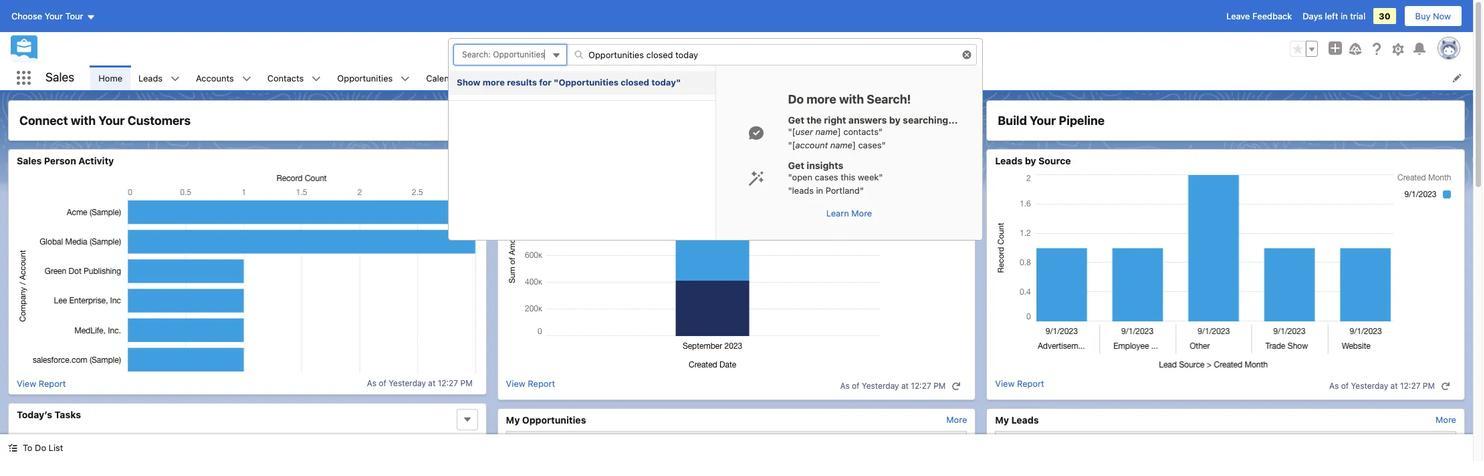 Task type: locate. For each thing, give the bounding box(es) containing it.
0 vertical spatial with
[[839, 92, 864, 106]]

more link
[[947, 414, 968, 425], [1436, 414, 1457, 425]]

1 vertical spatial do
[[35, 443, 46, 454]]

0 vertical spatial more
[[483, 77, 505, 88]]

yesterday
[[389, 379, 426, 389], [862, 381, 899, 391], [1352, 381, 1389, 391]]

by down search!
[[890, 114, 901, 126]]

1 vertical spatial "[
[[788, 139, 796, 150]]

calendar
[[426, 73, 463, 83]]

0 horizontal spatial by
[[890, 114, 901, 126]]

1 horizontal spatial at
[[902, 381, 909, 391]]

report up my leads
[[1018, 378, 1045, 389]]

as
[[367, 379, 377, 389], [840, 381, 850, 391], [1330, 381, 1339, 391]]

"[ up account
[[788, 126, 796, 137]]

dashboards link
[[544, 66, 608, 90]]

1 horizontal spatial with
[[839, 92, 864, 106]]

1 vertical spatial in
[[816, 185, 824, 196]]

1 view report from the left
[[17, 378, 66, 389]]

view up today's
[[17, 378, 36, 389]]

get up "open
[[788, 160, 805, 171]]

more for with
[[807, 92, 837, 106]]

name
[[816, 126, 838, 137], [831, 139, 853, 150]]

0 vertical spatial by
[[890, 114, 901, 126]]

opportunities list item
[[329, 66, 418, 90]]

1 horizontal spatial yesterday
[[862, 381, 899, 391]]

search...
[[608, 43, 644, 54]]

my
[[506, 414, 520, 426], [996, 414, 1010, 426]]

by left source
[[1025, 155, 1037, 167]]

2 more from the left
[[1436, 414, 1457, 425]]

0 horizontal spatial your
[[45, 11, 63, 21]]

1 vertical spatial get
[[788, 160, 805, 171]]

as of yesterday at 12:​27 pm
[[367, 379, 473, 389], [840, 381, 946, 391], [1330, 381, 1436, 391]]

leave
[[1227, 11, 1251, 21]]

2 horizontal spatial at
[[1391, 381, 1399, 391]]

3 report from the left
[[1018, 378, 1045, 389]]

1 horizontal spatial ]
[[853, 139, 856, 150]]

1 view report link from the left
[[17, 378, 66, 389]]

1 vertical spatial ]
[[853, 139, 856, 150]]

view report link up my leads
[[996, 378, 1045, 394]]

1 horizontal spatial view
[[506, 378, 526, 389]]

0 horizontal spatial my
[[506, 414, 520, 426]]

0 vertical spatial get
[[788, 114, 805, 126]]

report up today's tasks
[[39, 378, 66, 389]]

12:​27 for my leads
[[1401, 381, 1421, 391]]

(sample)
[[83, 437, 119, 448], [90, 451, 124, 461]]

my inside 'link'
[[996, 414, 1010, 426]]

0 horizontal spatial report
[[39, 378, 66, 389]]

text default image for leads
[[171, 74, 180, 83]]

0 vertical spatial ]
[[838, 126, 841, 137]]

get insights "open cases this week" "leads in portland"
[[788, 160, 883, 196]]

0 horizontal spatial view report
[[17, 378, 66, 389]]

more up the
[[807, 92, 837, 106]]

text default image
[[242, 74, 251, 83], [312, 74, 321, 83], [748, 125, 764, 141], [748, 171, 764, 187], [1442, 382, 1451, 391], [8, 444, 17, 453]]

do up user
[[788, 92, 804, 106]]

tour
[[65, 11, 83, 21]]

yesterday for my opportunities
[[862, 381, 899, 391]]

reports link
[[626, 66, 674, 90]]

0 horizontal spatial 12:​27
[[438, 379, 458, 389]]

1 vertical spatial sales
[[17, 155, 42, 167]]

0 horizontal spatial as of yesterday at 12:​27 pm
[[367, 379, 473, 389]]

more right show
[[483, 77, 505, 88]]

feedback
[[1253, 11, 1293, 21]]

more
[[483, 77, 505, 88], [807, 92, 837, 106]]

source
[[1039, 155, 1071, 167]]

as of yesterday at 12:​27 pm for my leads
[[1330, 381, 1436, 391]]

2 horizontal spatial 12:​27
[[1401, 381, 1421, 391]]

get the right answers by searching... "[ user name ] contacts" "[ account name ] cases"
[[788, 114, 958, 150]]

0 horizontal spatial of
[[379, 379, 387, 389]]

"[ down user
[[788, 139, 796, 150]]

0 horizontal spatial sales
[[17, 155, 42, 167]]

0 horizontal spatial more
[[947, 414, 968, 425]]

sync up (sample) sarah loehr (sample)
[[42, 437, 124, 461]]

show more results for "opportunities closed today"
[[457, 77, 681, 88]]

view report link for connect with your customers
[[17, 378, 66, 389]]

your
[[45, 11, 63, 21], [98, 114, 125, 128], [1030, 114, 1057, 128]]

sales person activity
[[17, 155, 114, 167]]

2 horizontal spatial yesterday
[[1352, 381, 1389, 391]]

1 horizontal spatial view report link
[[506, 378, 555, 394]]

view report up the my opportunities at the left of page
[[506, 378, 555, 389]]

your inside choose your tour popup button
[[45, 11, 63, 21]]

in
[[1341, 11, 1348, 21], [816, 185, 824, 196]]

contacts list item
[[259, 66, 329, 90]]

None text field
[[454, 44, 567, 66]]

1 horizontal spatial text default image
[[401, 74, 410, 83]]

at for my opportunities
[[902, 381, 909, 391]]

1 horizontal spatial sales
[[45, 70, 74, 84]]

group
[[1290, 41, 1319, 57]]

1 report from the left
[[39, 378, 66, 389]]

in inside get insights "open cases this week" "leads in portland"
[[816, 185, 824, 196]]

1 more from the left
[[947, 414, 968, 425]]

view report link for build your pipeline
[[996, 378, 1045, 394]]

activity
[[78, 155, 114, 167]]

by
[[890, 114, 901, 126], [1025, 155, 1037, 167]]

2 more link from the left
[[1436, 414, 1457, 425]]

1 horizontal spatial more link
[[1436, 414, 1457, 425]]

0 vertical spatial in
[[1341, 11, 1348, 21]]

pm for my opportunities
[[934, 381, 946, 391]]

0 horizontal spatial do
[[35, 443, 46, 454]]

with
[[839, 92, 864, 106], [71, 114, 96, 128]]

1 vertical spatial opportunities
[[522, 414, 586, 426]]

home
[[99, 73, 122, 83]]

0 horizontal spatial opportunities
[[337, 73, 393, 83]]

today
[[447, 437, 470, 447]]

view up my leads
[[996, 378, 1015, 389]]

1 vertical spatial name
[[831, 139, 853, 150]]

12:​27
[[438, 379, 458, 389], [911, 381, 932, 391], [1401, 381, 1421, 391]]

(sample) down sync up (sample) link
[[90, 451, 124, 461]]

2 my from the left
[[996, 414, 1010, 426]]

your left tour
[[45, 11, 63, 21]]

searching...
[[903, 114, 958, 126]]

1 my from the left
[[506, 414, 520, 426]]

insights
[[807, 160, 844, 171]]

connect
[[19, 114, 68, 128]]

my leads link
[[996, 414, 1039, 426]]

1 horizontal spatial of
[[852, 381, 860, 391]]

report for connect
[[39, 378, 66, 389]]

2 horizontal spatial as
[[1330, 381, 1339, 391]]

do inside to do list button
[[35, 443, 46, 454]]

1 horizontal spatial as of yesterday at 12:​27 pm
[[840, 381, 946, 391]]

]
[[838, 126, 841, 137], [853, 139, 856, 150]]

1 vertical spatial by
[[1025, 155, 1037, 167]]

leads link
[[130, 66, 171, 90]]

(sample) up the sarah loehr (sample) link
[[83, 437, 119, 448]]

1 more link from the left
[[947, 414, 968, 425]]

of for my opportunities
[[852, 381, 860, 391]]

quotes link
[[691, 66, 736, 90]]

text default image inside opportunities list item
[[401, 74, 410, 83]]

text default image inside to do list button
[[8, 444, 17, 453]]

to do list
[[23, 443, 63, 454]]

1 horizontal spatial report
[[528, 378, 555, 389]]

2 horizontal spatial view report
[[996, 378, 1045, 389]]

accounts list item
[[188, 66, 259, 90]]

0 horizontal spatial more
[[483, 77, 505, 88]]

view report link up today's
[[17, 378, 66, 389]]

1 horizontal spatial by
[[1025, 155, 1037, 167]]

1 view from the left
[[17, 378, 36, 389]]

do right the to
[[35, 443, 46, 454]]

leads inside 'link'
[[1012, 414, 1039, 426]]

1 horizontal spatial view report
[[506, 378, 555, 389]]

2 horizontal spatial of
[[1342, 381, 1349, 391]]

your down home
[[98, 114, 125, 128]]

in down cases
[[816, 185, 824, 196]]

sales for sales person activity
[[17, 155, 42, 167]]

quotes
[[699, 73, 728, 83]]

0 horizontal spatial view
[[17, 378, 36, 389]]

get inside get the right answers by searching... "[ user name ] contacts" "[ account name ] cases"
[[788, 114, 805, 126]]

2 horizontal spatial your
[[1030, 114, 1057, 128]]

more link for leads
[[1436, 414, 1457, 425]]

2 vertical spatial leads
[[1012, 414, 1039, 426]]

1 horizontal spatial as
[[840, 381, 850, 391]]

1 horizontal spatial 12:​27
[[911, 381, 932, 391]]

text default image inside leads list item
[[171, 74, 180, 83]]

3 view report link from the left
[[996, 378, 1045, 394]]

text default image inside accounts list item
[[242, 74, 251, 83]]

0 horizontal spatial more link
[[947, 414, 968, 425]]

with right connect on the top left of page
[[71, 114, 96, 128]]

2 horizontal spatial view
[[996, 378, 1015, 389]]

sales
[[45, 70, 74, 84], [17, 155, 42, 167]]

2 horizontal spatial report
[[1018, 378, 1045, 389]]

report
[[39, 378, 66, 389], [528, 378, 555, 389], [1018, 378, 1045, 389]]

name down right
[[816, 126, 838, 137]]

] down right
[[838, 126, 841, 137]]

3 view from the left
[[996, 378, 1015, 389]]

3 view report from the left
[[996, 378, 1045, 389]]

cases
[[815, 172, 839, 183]]

as of yesterday at 12:​27 pm for my opportunities
[[840, 381, 946, 391]]

report for build
[[1018, 378, 1045, 389]]

1 vertical spatial leads
[[996, 155, 1023, 167]]

your right build
[[1030, 114, 1057, 128]]

0 vertical spatial do
[[788, 92, 804, 106]]

2 horizontal spatial view report link
[[996, 378, 1045, 394]]

0 vertical spatial "[
[[788, 126, 796, 137]]

1 get from the top
[[788, 114, 805, 126]]

buy now button
[[1405, 5, 1463, 27]]

1 vertical spatial more
[[807, 92, 837, 106]]

opportunities
[[337, 73, 393, 83], [522, 414, 586, 426]]

more link for opportunities
[[947, 414, 968, 425]]

1 horizontal spatial more
[[1436, 414, 1457, 425]]

buy
[[1416, 11, 1431, 21]]

get
[[788, 114, 805, 126], [788, 160, 805, 171]]

2 get from the top
[[788, 160, 805, 171]]

2 horizontal spatial as of yesterday at 12:​27 pm
[[1330, 381, 1436, 391]]

view report up my leads
[[996, 378, 1045, 389]]

get for get insights
[[788, 160, 805, 171]]

12:​27 for my opportunities
[[911, 381, 932, 391]]

2 horizontal spatial pm
[[1423, 381, 1436, 391]]

2 report from the left
[[528, 378, 555, 389]]

tasks
[[55, 409, 81, 420]]

up
[[69, 437, 80, 448]]

view up the my opportunities at the left of page
[[506, 378, 526, 389]]

build
[[998, 114, 1027, 128]]

get up user
[[788, 114, 805, 126]]

1 horizontal spatial opportunities
[[522, 414, 586, 426]]

0 horizontal spatial view report link
[[17, 378, 66, 389]]

text default image
[[171, 74, 180, 83], [401, 74, 410, 83], [952, 382, 962, 391]]

] down contacts"
[[853, 139, 856, 150]]

in right 'left'
[[1341, 11, 1348, 21]]

view report link up the my opportunities at the left of page
[[506, 378, 555, 394]]

view report up today's
[[17, 378, 66, 389]]

loehr
[[66, 451, 88, 461]]

your for build
[[1030, 114, 1057, 128]]

"[
[[788, 126, 796, 137], [788, 139, 796, 150]]

do more with search!
[[788, 92, 911, 106]]

"opportunities
[[554, 77, 619, 88]]

leads
[[138, 73, 163, 83], [996, 155, 1023, 167], [1012, 414, 1039, 426]]

leads inside list item
[[138, 73, 163, 83]]

0 vertical spatial sales
[[45, 70, 74, 84]]

at
[[428, 379, 436, 389], [902, 381, 909, 391], [1391, 381, 1399, 391]]

pipeline
[[1059, 114, 1105, 128]]

1 horizontal spatial more
[[807, 92, 837, 106]]

0 horizontal spatial with
[[71, 114, 96, 128]]

1 horizontal spatial my
[[996, 414, 1010, 426]]

sync
[[46, 437, 66, 448]]

sales left person
[[17, 155, 42, 167]]

cases"
[[859, 139, 886, 150]]

report up the my opportunities at the left of page
[[528, 378, 555, 389]]

0 vertical spatial leads
[[138, 73, 163, 83]]

leads for leads
[[138, 73, 163, 83]]

with up answers
[[839, 92, 864, 106]]

list
[[90, 66, 1474, 90]]

0 horizontal spatial text default image
[[171, 74, 180, 83]]

sarah
[[42, 451, 64, 461]]

view report for build
[[996, 378, 1045, 389]]

0 horizontal spatial in
[[816, 185, 824, 196]]

do
[[788, 92, 804, 106], [35, 443, 46, 454]]

2 horizontal spatial text default image
[[952, 382, 962, 391]]

view report link
[[17, 378, 66, 389], [506, 378, 555, 394], [996, 378, 1045, 394]]

choose your tour
[[11, 11, 83, 21]]

your for choose
[[45, 11, 63, 21]]

sales up connect on the top left of page
[[45, 70, 74, 84]]

as for my opportunities
[[840, 381, 850, 391]]

view report
[[17, 378, 66, 389], [506, 378, 555, 389], [996, 378, 1045, 389]]

get inside get insights "open cases this week" "leads in portland"
[[788, 160, 805, 171]]

1 horizontal spatial pm
[[934, 381, 946, 391]]

more
[[947, 414, 968, 425], [1436, 414, 1457, 425]]

0 vertical spatial opportunities
[[337, 73, 393, 83]]

name down contacts"
[[831, 139, 853, 150]]

view for connect with your customers
[[17, 378, 36, 389]]

connect with your customers
[[19, 114, 191, 128]]

as for my leads
[[1330, 381, 1339, 391]]



Task type: describe. For each thing, give the bounding box(es) containing it.
my for my opportunities
[[506, 414, 520, 426]]

sarah loehr (sample) link
[[42, 451, 124, 461]]

results
[[507, 77, 537, 88]]

my opportunities link
[[506, 414, 586, 426]]

leave feedback link
[[1227, 11, 1293, 21]]

more for results
[[483, 77, 505, 88]]

1 horizontal spatial your
[[98, 114, 125, 128]]

week"
[[858, 172, 883, 183]]

opportunities inside opportunities list item
[[337, 73, 393, 83]]

get for get the right answers by searching...
[[788, 114, 805, 126]]

1 "[ from the top
[[788, 126, 796, 137]]

accounts
[[196, 73, 234, 83]]

calendar list item
[[418, 66, 488, 90]]

to do list button
[[0, 435, 71, 462]]

1 horizontal spatial do
[[788, 92, 804, 106]]

sync up (sample) link
[[46, 437, 119, 448]]

trial
[[1351, 11, 1366, 21]]

forecasts link
[[488, 66, 544, 90]]

0 horizontal spatial pm
[[461, 379, 473, 389]]

today"
[[652, 77, 681, 88]]

contacts link
[[259, 66, 312, 90]]

opportunities link
[[329, 66, 401, 90]]

days left in trial
[[1303, 11, 1366, 21]]

the
[[807, 114, 822, 126]]

list containing home
[[90, 66, 1474, 90]]

now
[[1434, 11, 1452, 21]]

person
[[44, 155, 76, 167]]

to
[[23, 443, 32, 454]]

leads for leads by source
[[996, 155, 1023, 167]]

this
[[841, 172, 856, 183]]

leads by source
[[996, 155, 1071, 167]]

2 view report from the left
[[506, 378, 555, 389]]

portland"
[[826, 185, 864, 196]]

accounts link
[[188, 66, 242, 90]]

calendar link
[[418, 66, 471, 90]]

0 vertical spatial (sample)
[[83, 437, 119, 448]]

search!
[[867, 92, 911, 106]]

view for build your pipeline
[[996, 378, 1015, 389]]

reports
[[634, 73, 665, 83]]

today's tasks
[[17, 409, 81, 420]]

0 horizontal spatial as
[[367, 379, 377, 389]]

more for opportunities
[[947, 414, 968, 425]]

leave feedback
[[1227, 11, 1293, 21]]

"open
[[788, 172, 813, 183]]

30
[[1380, 11, 1391, 21]]

my leads
[[996, 414, 1039, 426]]

1 vertical spatial (sample)
[[90, 451, 124, 461]]

buy now
[[1416, 11, 1452, 21]]

account
[[796, 139, 828, 150]]

"leads
[[788, 185, 814, 196]]

my for my leads
[[996, 414, 1010, 426]]

1 horizontal spatial in
[[1341, 11, 1348, 21]]

home link
[[90, 66, 130, 90]]

my opportunities
[[506, 414, 586, 426]]

2 view from the left
[[506, 378, 526, 389]]

show
[[457, 77, 481, 88]]

text default image inside contacts list item
[[312, 74, 321, 83]]

at for my leads
[[1391, 381, 1399, 391]]

sales for sales
[[45, 70, 74, 84]]

pm for my leads
[[1423, 381, 1436, 391]]

view report for connect
[[17, 378, 66, 389]]

forecasts
[[496, 73, 536, 83]]

build your pipeline
[[998, 114, 1105, 128]]

text default image for opportunities
[[401, 74, 410, 83]]

contacts
[[267, 73, 304, 83]]

left
[[1326, 11, 1339, 21]]

customers
[[128, 114, 191, 128]]

2 "[ from the top
[[788, 139, 796, 150]]

dashboards
[[552, 73, 600, 83]]

search... button
[[582, 38, 850, 60]]

choose your tour button
[[11, 5, 96, 27]]

yesterday for my leads
[[1352, 381, 1389, 391]]

today's
[[17, 409, 52, 420]]

more for leads
[[1436, 414, 1457, 425]]

leads list item
[[130, 66, 188, 90]]

contacts"
[[844, 126, 883, 137]]

by inside get the right answers by searching... "[ user name ] contacts" "[ account name ] cases"
[[890, 114, 901, 126]]

user
[[796, 126, 813, 137]]

0 horizontal spatial ]
[[838, 126, 841, 137]]

choose
[[11, 11, 42, 21]]

reports list item
[[626, 66, 691, 90]]

opportunities inside my opportunities link
[[522, 414, 586, 426]]

for
[[539, 77, 552, 88]]

1 vertical spatial with
[[71, 114, 96, 128]]

0 horizontal spatial at
[[428, 379, 436, 389]]

0 vertical spatial name
[[816, 126, 838, 137]]

2 view report link from the left
[[506, 378, 555, 394]]

closed
[[621, 77, 650, 88]]

days
[[1303, 11, 1323, 21]]

right
[[824, 114, 847, 126]]

0 horizontal spatial yesterday
[[389, 379, 426, 389]]

dashboards list item
[[544, 66, 626, 90]]

answers
[[849, 114, 887, 126]]

list
[[49, 443, 63, 454]]

Search... search field
[[567, 44, 977, 66]]

of for my leads
[[1342, 381, 1349, 391]]



Task type: vqa. For each thing, say whether or not it's contained in the screenshot.
'LEADS.'
no



